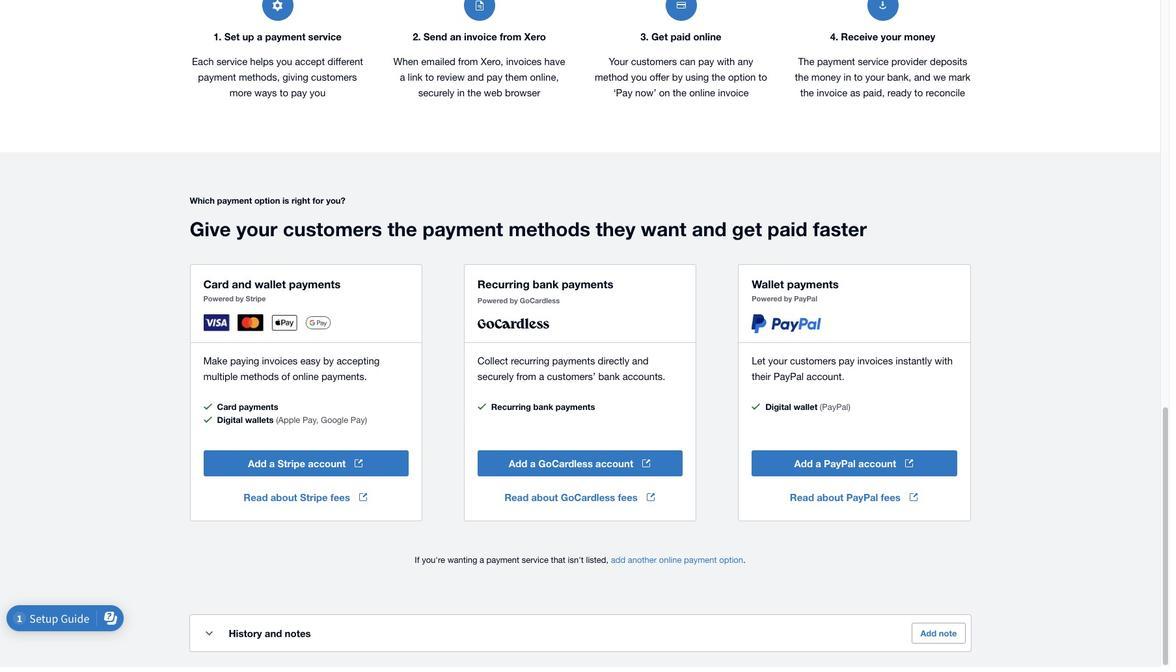 Task type: describe. For each thing, give the bounding box(es) containing it.
securely inside collect recurring payments directly and securely from a customers' bank accounts.
[[478, 371, 514, 382]]

from inside when emailed from xero, invoices have a link to review and pay them online, securely in the web browser
[[458, 56, 478, 67]]

methods,
[[239, 72, 280, 83]]

card payments digital wallets (apple pay, google pay)
[[217, 402, 367, 425]]

let
[[752, 356, 765, 367]]

3. get paid online
[[641, 31, 721, 43]]

history and notes
[[229, 628, 311, 639]]

emailed
[[421, 56, 455, 67]]

about for powered
[[531, 492, 558, 503]]

you?
[[326, 196, 345, 206]]

and left get
[[692, 218, 727, 241]]

paypal inside wallet payments powered by paypal
[[794, 294, 817, 303]]

payments inside wallet payments powered by paypal
[[787, 278, 839, 291]]

read about stripe fees button
[[203, 484, 409, 510]]

gocardless for a
[[538, 458, 593, 469]]

4. receive your money
[[830, 31, 935, 43]]

payments down customers'
[[556, 402, 595, 412]]

securely inside when emailed from xero, invoices have a link to review and pay them online, securely in the web browser
[[418, 88, 454, 99]]

about for by
[[817, 492, 844, 503]]

card for payments
[[217, 402, 236, 412]]

notes
[[285, 628, 311, 639]]

read about gocardless fees
[[504, 492, 638, 503]]

toggle image
[[206, 631, 213, 636]]

money inside the payment service provider deposits the money in to your bank, and we mark the invoice as paid, ready to reconcile
[[811, 72, 841, 83]]

when emailed from xero, invoices have a link to review and pay them online, securely in the web browser
[[393, 56, 565, 99]]

right
[[291, 196, 310, 206]]

powered inside wallet payments powered by paypal
[[752, 294, 782, 303]]

paying
[[230, 356, 259, 367]]

customers down 'you?'
[[283, 218, 382, 241]]

powered inside 'card and wallet payments powered by stripe'
[[203, 294, 234, 303]]

each service helps you accept different payment methods, giving customers more ways to pay you
[[192, 56, 363, 99]]

from inside collect recurring payments directly and securely from a customers' bank accounts.
[[516, 371, 536, 382]]

1. set up a payment service
[[213, 31, 342, 43]]

send
[[423, 31, 447, 43]]

the payment service provider deposits the money in to your bank, and we mark the invoice as paid, ready to reconcile
[[795, 56, 971, 99]]

2 vertical spatial option
[[719, 555, 743, 565]]

pay,
[[303, 415, 318, 425]]

service left that
[[522, 555, 549, 565]]

1 horizontal spatial wallet
[[794, 402, 817, 412]]

0 vertical spatial from
[[500, 31, 521, 43]]

and left the notes
[[265, 628, 282, 639]]

1.
[[213, 31, 222, 43]]

which
[[190, 196, 215, 206]]

by inside your customers can pay with any method you offer by using the option to 'pay now' on the online invoice
[[672, 72, 683, 83]]

account.
[[806, 371, 844, 382]]

0 vertical spatial methods
[[509, 218, 590, 241]]

paypal inside button
[[824, 458, 856, 469]]

read about stripe fees
[[244, 492, 350, 503]]

multiple
[[203, 371, 238, 382]]

to inside each service helps you accept different payment methods, giving customers more ways to pay you
[[280, 88, 288, 99]]

customers inside each service helps you accept different payment methods, giving customers more ways to pay you
[[311, 72, 357, 83]]

account for recurring bank payments
[[595, 458, 633, 469]]

paid,
[[863, 88, 885, 99]]

1 vertical spatial paid
[[767, 218, 808, 241]]

.
[[743, 555, 746, 565]]

digital inside card payments digital wallets (apple pay, google pay)
[[217, 415, 243, 425]]

wallet
[[752, 278, 784, 291]]

their
[[752, 371, 771, 382]]

wanting
[[447, 555, 477, 565]]

fees for card and wallet payments
[[330, 492, 350, 503]]

payment inside each service helps you accept different payment methods, giving customers more ways to pay you
[[198, 72, 236, 83]]

and inside 'card and wallet payments powered by stripe'
[[232, 278, 252, 291]]

1 vertical spatial option
[[254, 196, 280, 206]]

fees for recurring bank payments
[[618, 492, 638, 503]]

by inside wallet payments powered by paypal
[[784, 294, 792, 303]]

ready
[[887, 88, 912, 99]]

3.
[[641, 31, 649, 43]]

accepting
[[337, 356, 380, 367]]

the inside when emailed from xero, invoices have a link to review and pay them online, securely in the web browser
[[467, 88, 481, 99]]

accept
[[295, 56, 325, 67]]

in inside the payment service provider deposits the money in to your bank, and we mark the invoice as paid, ready to reconcile
[[844, 72, 851, 83]]

a inside 'add a paypal account' button
[[816, 458, 821, 469]]

ways
[[254, 88, 277, 99]]

the
[[798, 56, 814, 67]]

by inside 'card and wallet payments powered by stripe'
[[236, 294, 244, 303]]

have
[[544, 56, 565, 67]]

collect recurring payments directly and securely from a customers' bank accounts.
[[478, 356, 665, 382]]

online up "can"
[[693, 31, 721, 43]]

add a paypal account button
[[752, 451, 957, 477]]

payments.
[[321, 371, 367, 382]]

by inside recurring bank payments powered by gocardless
[[510, 296, 518, 305]]

a inside collect recurring payments directly and securely from a customers' bank accounts.
[[539, 371, 544, 382]]

mastercard image
[[237, 315, 263, 331]]

card for and
[[203, 278, 229, 291]]

is
[[282, 196, 289, 206]]

stripe inside 'card and wallet payments powered by stripe'
[[246, 294, 266, 303]]

an
[[450, 31, 461, 43]]

pay inside your customers can pay with any method you offer by using the option to 'pay now' on the online invoice
[[698, 56, 714, 67]]

online,
[[530, 72, 559, 83]]

directly
[[598, 356, 629, 367]]

collect
[[478, 356, 508, 367]]

a right up
[[257, 31, 262, 43]]

0 vertical spatial you
[[276, 56, 292, 67]]

with inside your customers can pay with any method you offer by using the option to 'pay now' on the online invoice
[[717, 56, 735, 67]]

to inside when emailed from xero, invoices have a link to review and pay them online, securely in the web browser
[[425, 72, 434, 83]]

your inside the payment service provider deposits the money in to your bank, and we mark the invoice as paid, ready to reconcile
[[865, 72, 884, 83]]

gocardless inside recurring bank payments powered by gocardless
[[520, 296, 560, 305]]

wallet inside 'card and wallet payments powered by stripe'
[[255, 278, 286, 291]]

service inside the payment service provider deposits the money in to your bank, and we mark the invoice as paid, ready to reconcile
[[858, 56, 889, 67]]

and inside the payment service provider deposits the money in to your bank, and we mark the invoice as paid, ready to reconcile
[[914, 72, 931, 83]]

online inside your customers can pay with any method you offer by using the option to 'pay now' on the online invoice
[[689, 88, 715, 99]]

different
[[328, 56, 363, 67]]

a inside when emailed from xero, invoices have a link to review and pay them online, securely in the web browser
[[400, 72, 405, 83]]

set
[[224, 31, 240, 43]]

0 horizontal spatial invoice
[[464, 31, 497, 43]]

offer
[[650, 72, 669, 83]]

payments inside collect recurring payments directly and securely from a customers' bank accounts.
[[552, 356, 595, 367]]

bank for recurring bank payments powered by gocardless
[[533, 278, 559, 291]]

methods inside make paying invoices easy by accepting multiple methods of online payments.
[[240, 371, 279, 382]]

method
[[595, 72, 628, 83]]

account for card and wallet payments
[[308, 458, 346, 469]]

bank,
[[887, 72, 911, 83]]

get
[[732, 218, 762, 241]]

accounts.
[[623, 371, 665, 382]]

read about gocardless fees button
[[478, 484, 683, 510]]

faster
[[813, 218, 867, 241]]

giving
[[283, 72, 308, 83]]

toggle button
[[196, 620, 222, 646]]

pay inside each service helps you accept different payment methods, giving customers more ways to pay you
[[291, 88, 307, 99]]

apple pay image
[[271, 315, 297, 331]]

provider
[[891, 56, 927, 67]]

on
[[659, 88, 670, 99]]

using
[[685, 72, 709, 83]]

your inside let your customers pay invoices instantly with their paypal account.
[[768, 356, 787, 367]]

reconcile
[[926, 88, 965, 99]]

paypal image
[[752, 315, 823, 333]]

by inside make paying invoices easy by accepting multiple methods of online payments.
[[323, 356, 334, 367]]

more
[[230, 88, 252, 99]]

paypal inside button
[[846, 492, 878, 503]]

make paying invoices easy by accepting multiple methods of online payments.
[[203, 356, 380, 382]]

add a paypal account
[[794, 458, 896, 469]]

digital wallet (paypal)
[[765, 402, 850, 412]]

wallets
[[245, 415, 274, 425]]

your customers can pay with any method you offer by using the option to 'pay now' on the online invoice
[[595, 56, 767, 99]]

2.
[[413, 31, 421, 43]]

them
[[505, 72, 527, 83]]

pay inside let your customers pay invoices instantly with their paypal account.
[[839, 356, 855, 367]]



Task type: vqa. For each thing, say whether or not it's contained in the screenshot.


Task type: locate. For each thing, give the bounding box(es) containing it.
your up paid,
[[865, 72, 884, 83]]

the
[[712, 72, 725, 83], [795, 72, 809, 83], [467, 88, 481, 99], [673, 88, 687, 99], [800, 88, 814, 99], [387, 218, 417, 241]]

and inside when emailed from xero, invoices have a link to review and pay them online, securely in the web browser
[[467, 72, 484, 83]]

1 horizontal spatial securely
[[478, 371, 514, 382]]

paypal down 'add a paypal account' button
[[846, 492, 878, 503]]

0 horizontal spatial invoices
[[262, 356, 298, 367]]

2 horizontal spatial fees
[[881, 492, 901, 503]]

account up read about paypal fees button
[[858, 458, 896, 469]]

read down add a paypal account
[[790, 492, 814, 503]]

wallet left (paypal)
[[794, 402, 817, 412]]

payments right wallet
[[787, 278, 839, 291]]

digital down their
[[765, 402, 791, 412]]

customers inside your customers can pay with any method you offer by using the option to 'pay now' on the online invoice
[[631, 56, 677, 67]]

fees inside read about gocardless fees button
[[618, 492, 638, 503]]

3 account from the left
[[858, 458, 896, 469]]

read inside read about stripe fees button
[[244, 492, 268, 503]]

add
[[611, 555, 625, 565]]

a up read about gocardless fees
[[530, 458, 536, 469]]

2 horizontal spatial you
[[631, 72, 647, 83]]

to
[[425, 72, 434, 83], [758, 72, 767, 83], [854, 72, 863, 83], [280, 88, 288, 99], [914, 88, 923, 99]]

link
[[408, 72, 423, 83]]

your down which payment option is right for you?
[[236, 218, 278, 241]]

recurring for recurring bank payments powered by gocardless
[[478, 278, 530, 291]]

a left link
[[400, 72, 405, 83]]

add left 'note'
[[920, 628, 937, 639]]

0 horizontal spatial methods
[[240, 371, 279, 382]]

fees down "add a gocardless account" button
[[618, 492, 638, 503]]

in down review
[[457, 88, 465, 99]]

money down the at the right top of page
[[811, 72, 841, 83]]

invoices for when emailed from xero, invoices have a link to review and pay them online, securely in the web browser
[[506, 56, 542, 67]]

2 horizontal spatial invoices
[[857, 356, 893, 367]]

0 horizontal spatial about
[[271, 492, 297, 503]]

2 vertical spatial stripe
[[300, 492, 328, 503]]

1 vertical spatial with
[[935, 356, 953, 367]]

gocardless
[[520, 296, 560, 305], [538, 458, 593, 469], [561, 492, 615, 503]]

card down multiple
[[217, 402, 236, 412]]

2 vertical spatial bank
[[533, 402, 553, 412]]

read inside read about paypal fees button
[[790, 492, 814, 503]]

1 vertical spatial wallet
[[794, 402, 817, 412]]

about down add a stripe account
[[271, 492, 297, 503]]

helps
[[250, 56, 274, 67]]

customers'
[[547, 371, 596, 382]]

from up review
[[458, 56, 478, 67]]

add for by
[[794, 458, 813, 469]]

service up accept
[[308, 31, 342, 43]]

paid
[[671, 31, 691, 43], [767, 218, 808, 241]]

4.
[[830, 31, 838, 43]]

about for payments
[[271, 492, 297, 503]]

pay down giving
[[291, 88, 307, 99]]

1 horizontal spatial fees
[[618, 492, 638, 503]]

gocardless for about
[[561, 492, 615, 503]]

with left 'any'
[[717, 56, 735, 67]]

you're
[[422, 555, 445, 565]]

and up mastercard icon
[[232, 278, 252, 291]]

with
[[717, 56, 735, 67], [935, 356, 953, 367]]

'pay
[[613, 88, 632, 99]]

1 horizontal spatial invoice
[[718, 88, 749, 99]]

about down add a paypal account
[[817, 492, 844, 503]]

wallet up apple pay image
[[255, 278, 286, 291]]

0 horizontal spatial account
[[308, 458, 346, 469]]

account inside button
[[858, 458, 896, 469]]

invoice
[[464, 31, 497, 43], [718, 88, 749, 99], [817, 88, 847, 99]]

customers up 'offer' on the top right of page
[[631, 56, 677, 67]]

1 read from the left
[[244, 492, 268, 503]]

0 vertical spatial recurring
[[478, 278, 530, 291]]

give your customers the payment methods they want and get paid faster
[[190, 218, 867, 241]]

go cardless image
[[478, 318, 549, 329]]

web
[[484, 88, 502, 99]]

by down wallet
[[784, 294, 792, 303]]

0 vertical spatial with
[[717, 56, 735, 67]]

online right the another
[[659, 555, 682, 565]]

deposits
[[930, 56, 967, 67]]

review
[[437, 72, 465, 83]]

1 horizontal spatial you
[[310, 88, 326, 99]]

you down accept
[[310, 88, 326, 99]]

you inside your customers can pay with any method you offer by using the option to 'pay now' on the online invoice
[[631, 72, 647, 83]]

bank up go cardless image
[[533, 278, 559, 291]]

invoices left instantly
[[857, 356, 893, 367]]

xero,
[[481, 56, 503, 67]]

instantly
[[896, 356, 932, 367]]

and inside collect recurring payments directly and securely from a customers' bank accounts.
[[632, 356, 649, 367]]

you up giving
[[276, 56, 292, 67]]

payments down they
[[562, 278, 613, 291]]

securely down collect
[[478, 371, 514, 382]]

methods up recurring bank payments powered by gocardless
[[509, 218, 590, 241]]

1 horizontal spatial invoices
[[506, 56, 542, 67]]

0 horizontal spatial read
[[244, 492, 268, 503]]

from
[[500, 31, 521, 43], [458, 56, 478, 67], [516, 371, 536, 382]]

gocardless up go cardless image
[[520, 296, 560, 305]]

read down add a gocardless account
[[504, 492, 529, 503]]

from left xero
[[500, 31, 521, 43]]

add for payments
[[248, 458, 267, 469]]

online
[[693, 31, 721, 43], [689, 88, 715, 99], [293, 371, 319, 382], [659, 555, 682, 565]]

2 horizontal spatial invoice
[[817, 88, 847, 99]]

1 horizontal spatial paid
[[767, 218, 808, 241]]

a down the recurring
[[539, 371, 544, 382]]

customers down different
[[311, 72, 357, 83]]

0 vertical spatial in
[[844, 72, 851, 83]]

payment inside the payment service provider deposits the money in to your bank, and we mark the invoice as paid, ready to reconcile
[[817, 56, 855, 67]]

bank down 'directly'
[[598, 371, 620, 382]]

fees inside read about stripe fees button
[[330, 492, 350, 503]]

pay
[[698, 56, 714, 67], [487, 72, 502, 83], [291, 88, 307, 99], [839, 356, 855, 367]]

a up read about stripe fees at left
[[269, 458, 275, 469]]

card up visa icon
[[203, 278, 229, 291]]

account up read about stripe fees button
[[308, 458, 346, 469]]

google
[[321, 415, 348, 425]]

2 account from the left
[[595, 458, 633, 469]]

read for by
[[790, 492, 814, 503]]

in up as
[[844, 72, 851, 83]]

give
[[190, 218, 231, 241]]

let your customers pay invoices instantly with their paypal account.
[[752, 356, 953, 382]]

bank inside collect recurring payments directly and securely from a customers' bank accounts.
[[598, 371, 620, 382]]

recurring down collect
[[491, 402, 531, 412]]

read for powered
[[504, 492, 529, 503]]

online down easy
[[293, 371, 319, 382]]

that
[[551, 555, 565, 565]]

2 vertical spatial from
[[516, 371, 536, 382]]

customers inside let your customers pay invoices instantly with their paypal account.
[[790, 356, 836, 367]]

account
[[308, 458, 346, 469], [595, 458, 633, 469], [858, 458, 896, 469]]

methods
[[509, 218, 590, 241], [240, 371, 279, 382]]

if you're wanting a payment service that isn't listed, add another online payment option .
[[415, 555, 746, 565]]

1 vertical spatial from
[[458, 56, 478, 67]]

0 vertical spatial option
[[728, 72, 756, 83]]

option inside your customers can pay with any method you offer by using the option to 'pay now' on the online invoice
[[728, 72, 756, 83]]

recurring inside recurring bank payments powered by gocardless
[[478, 278, 530, 291]]

want
[[641, 218, 686, 241]]

a inside "add a stripe account" button
[[269, 458, 275, 469]]

powered inside recurring bank payments powered by gocardless
[[478, 296, 508, 305]]

and up accounts. at the bottom of the page
[[632, 356, 649, 367]]

a inside "add a gocardless account" button
[[530, 458, 536, 469]]

money up provider
[[904, 31, 935, 43]]

(paypal)
[[820, 402, 850, 412]]

stripe up mastercard icon
[[246, 294, 266, 303]]

your
[[609, 56, 628, 67]]

wallet
[[255, 278, 286, 291], [794, 402, 817, 412]]

1 horizontal spatial methods
[[509, 218, 590, 241]]

fees down 'add a paypal account' button
[[881, 492, 901, 503]]

1 horizontal spatial money
[[904, 31, 935, 43]]

invoice inside your customers can pay with any method you offer by using the option to 'pay now' on the online invoice
[[718, 88, 749, 99]]

0 horizontal spatial powered
[[203, 294, 234, 303]]

stripe up read about stripe fees at left
[[278, 458, 305, 469]]

payment
[[265, 31, 305, 43], [817, 56, 855, 67], [198, 72, 236, 83], [217, 196, 252, 206], [423, 218, 503, 241], [486, 555, 519, 565], [684, 555, 717, 565]]

add down the wallets
[[248, 458, 267, 469]]

payments inside card payments digital wallets (apple pay, google pay)
[[239, 402, 278, 412]]

read about paypal fees
[[790, 492, 901, 503]]

fees down "add a stripe account" button
[[330, 492, 350, 503]]

stripe down "add a stripe account" button
[[300, 492, 328, 503]]

invoice inside the payment service provider deposits the money in to your bank, and we mark the invoice as paid, ready to reconcile
[[817, 88, 847, 99]]

securely down review
[[418, 88, 454, 99]]

add inside button
[[794, 458, 813, 469]]

they
[[596, 218, 635, 241]]

invoices inside when emailed from xero, invoices have a link to review and pay them online, securely in the web browser
[[506, 56, 542, 67]]

1 fees from the left
[[330, 492, 350, 503]]

0 horizontal spatial paid
[[671, 31, 691, 43]]

add for powered
[[509, 458, 527, 469]]

customers up account.
[[790, 356, 836, 367]]

receive
[[841, 31, 878, 43]]

recurring
[[478, 278, 530, 291], [491, 402, 531, 412]]

add a stripe account button
[[203, 451, 409, 477]]

payments inside 'card and wallet payments powered by stripe'
[[289, 278, 341, 291]]

0 horizontal spatial wallet
[[255, 278, 286, 291]]

powered down wallet
[[752, 294, 782, 303]]

powered up go cardless image
[[478, 296, 508, 305]]

in
[[844, 72, 851, 83], [457, 88, 465, 99]]

fees for wallet payments
[[881, 492, 901, 503]]

account up read about gocardless fees button
[[595, 458, 633, 469]]

2 horizontal spatial about
[[817, 492, 844, 503]]

fees inside read about paypal fees button
[[881, 492, 901, 503]]

payments up customers'
[[552, 356, 595, 367]]

paypal inside let your customers pay invoices instantly with their paypal account.
[[774, 371, 804, 382]]

2 vertical spatial you
[[310, 88, 326, 99]]

your up provider
[[881, 31, 901, 43]]

2 fees from the left
[[618, 492, 638, 503]]

1 horizontal spatial in
[[844, 72, 851, 83]]

1 vertical spatial methods
[[240, 371, 279, 382]]

get
[[651, 31, 668, 43]]

read for payments
[[244, 492, 268, 503]]

a right the wanting
[[480, 555, 484, 565]]

bank for recurring bank payments
[[533, 402, 553, 412]]

paypal up read about paypal fees
[[824, 458, 856, 469]]

recurring for recurring bank payments
[[491, 402, 531, 412]]

recurring bank payments powered by gocardless
[[478, 278, 613, 305]]

fees
[[330, 492, 350, 503], [618, 492, 638, 503], [881, 492, 901, 503]]

2 horizontal spatial read
[[790, 492, 814, 503]]

as
[[850, 88, 860, 99]]

visa image
[[203, 315, 229, 331]]

and down the xero,
[[467, 72, 484, 83]]

google pay image
[[305, 316, 331, 329]]

bank inside recurring bank payments powered by gocardless
[[533, 278, 559, 291]]

1 horizontal spatial with
[[935, 356, 953, 367]]

wallet payments powered by paypal
[[752, 278, 839, 303]]

invoices inside make paying invoices easy by accepting multiple methods of online payments.
[[262, 356, 298, 367]]

bank down customers'
[[533, 402, 553, 412]]

card inside 'card and wallet payments powered by stripe'
[[203, 278, 229, 291]]

pay inside when emailed from xero, invoices have a link to review and pay them online, securely in the web browser
[[487, 72, 502, 83]]

1 horizontal spatial account
[[595, 458, 633, 469]]

and left we
[[914, 72, 931, 83]]

read about paypal fees button
[[752, 484, 957, 510]]

recurring up go cardless image
[[478, 278, 530, 291]]

2 about from the left
[[531, 492, 558, 503]]

0 vertical spatial digital
[[765, 402, 791, 412]]

0 horizontal spatial in
[[457, 88, 465, 99]]

a up read about paypal fees
[[816, 458, 821, 469]]

0 vertical spatial securely
[[418, 88, 454, 99]]

card inside card payments digital wallets (apple pay, google pay)
[[217, 402, 236, 412]]

xero
[[524, 31, 546, 43]]

1 account from the left
[[308, 458, 346, 469]]

now'
[[635, 88, 656, 99]]

a
[[257, 31, 262, 43], [400, 72, 405, 83], [539, 371, 544, 382], [269, 458, 275, 469], [530, 458, 536, 469], [816, 458, 821, 469], [480, 555, 484, 565]]

0 horizontal spatial fees
[[330, 492, 350, 503]]

pay up "web"
[[487, 72, 502, 83]]

gocardless down "add a gocardless account" button
[[561, 492, 615, 503]]

0 vertical spatial money
[[904, 31, 935, 43]]

in inside when emailed from xero, invoices have a link to review and pay them online, securely in the web browser
[[457, 88, 465, 99]]

1 vertical spatial you
[[631, 72, 647, 83]]

1 vertical spatial in
[[457, 88, 465, 99]]

online down using
[[689, 88, 715, 99]]

invoices inside let your customers pay invoices instantly with their paypal account.
[[857, 356, 893, 367]]

add note button
[[912, 623, 965, 644]]

invoices up of
[[262, 356, 298, 367]]

pay)
[[351, 415, 367, 425]]

paypal up paypal image
[[794, 294, 817, 303]]

1 about from the left
[[271, 492, 297, 503]]

0 horizontal spatial money
[[811, 72, 841, 83]]

service
[[308, 31, 342, 43], [217, 56, 247, 67], [858, 56, 889, 67], [522, 555, 549, 565]]

2. send an invoice from xero
[[413, 31, 546, 43]]

payments up the wallets
[[239, 402, 278, 412]]

when
[[393, 56, 419, 67]]

3 fees from the left
[[881, 492, 901, 503]]

any
[[738, 56, 753, 67]]

you
[[276, 56, 292, 67], [631, 72, 647, 83], [310, 88, 326, 99]]

0 vertical spatial gocardless
[[520, 296, 560, 305]]

1 vertical spatial securely
[[478, 371, 514, 382]]

read down add a stripe account
[[244, 492, 268, 503]]

by
[[672, 72, 683, 83], [236, 294, 244, 303], [784, 294, 792, 303], [510, 296, 518, 305], [323, 356, 334, 367]]

add down recurring bank payments
[[509, 458, 527, 469]]

2 horizontal spatial powered
[[752, 294, 782, 303]]

pay up account.
[[839, 356, 855, 367]]

pay up using
[[698, 56, 714, 67]]

from down the recurring
[[516, 371, 536, 382]]

3 read from the left
[[790, 492, 814, 503]]

0 vertical spatial wallet
[[255, 278, 286, 291]]

account for wallet payments
[[858, 458, 896, 469]]

service inside each service helps you accept different payment methods, giving customers more ways to pay you
[[217, 56, 247, 67]]

invoices up them
[[506, 56, 542, 67]]

2 read from the left
[[504, 492, 529, 503]]

invoices for let your customers pay invoices instantly with their paypal account.
[[857, 356, 893, 367]]

with inside let your customers pay invoices instantly with their paypal account.
[[935, 356, 953, 367]]

stripe for about
[[300, 492, 328, 503]]

make
[[203, 356, 227, 367]]

1 vertical spatial recurring
[[491, 402, 531, 412]]

recurring
[[511, 356, 549, 367]]

0 vertical spatial paid
[[671, 31, 691, 43]]

1 vertical spatial bank
[[598, 371, 620, 382]]

your right "let"
[[768, 356, 787, 367]]

digital
[[765, 402, 791, 412], [217, 415, 243, 425]]

3 about from the left
[[817, 492, 844, 503]]

service down set
[[217, 56, 247, 67]]

your
[[881, 31, 901, 43], [865, 72, 884, 83], [236, 218, 278, 241], [768, 356, 787, 367]]

1 vertical spatial gocardless
[[538, 458, 593, 469]]

methods down paying
[[240, 371, 279, 382]]

1 horizontal spatial powered
[[478, 296, 508, 305]]

invoice left as
[[817, 88, 847, 99]]

1 horizontal spatial digital
[[765, 402, 791, 412]]

add up read about paypal fees
[[794, 458, 813, 469]]

0 vertical spatial card
[[203, 278, 229, 291]]

0 horizontal spatial with
[[717, 56, 735, 67]]

can
[[680, 56, 696, 67]]

powered up visa icon
[[203, 294, 234, 303]]

1 vertical spatial stripe
[[278, 458, 305, 469]]

1 vertical spatial card
[[217, 402, 236, 412]]

for
[[312, 196, 324, 206]]

read inside read about gocardless fees button
[[504, 492, 529, 503]]

invoice right an
[[464, 31, 497, 43]]

2 horizontal spatial account
[[858, 458, 896, 469]]

0 vertical spatial bank
[[533, 278, 559, 291]]

0 horizontal spatial securely
[[418, 88, 454, 99]]

1 horizontal spatial read
[[504, 492, 529, 503]]

payments inside recurring bank payments powered by gocardless
[[562, 278, 613, 291]]

by right 'offer' on the top right of page
[[672, 72, 683, 83]]

to inside your customers can pay with any method you offer by using the option to 'pay now' on the online invoice
[[758, 72, 767, 83]]

add another online payment option button
[[611, 548, 743, 574]]

stripe for a
[[278, 458, 305, 469]]

about down add a gocardless account
[[531, 492, 558, 503]]

1 vertical spatial money
[[811, 72, 841, 83]]

0 horizontal spatial you
[[276, 56, 292, 67]]

by right easy
[[323, 356, 334, 367]]

which payment option is right for you?
[[190, 196, 345, 206]]

0 vertical spatial stripe
[[246, 294, 266, 303]]

another
[[628, 555, 657, 565]]

you up 'now''
[[631, 72, 647, 83]]

1 vertical spatial digital
[[217, 415, 243, 425]]

by up mastercard icon
[[236, 294, 244, 303]]

payments up google pay icon
[[289, 278, 341, 291]]

invoice down 'any'
[[718, 88, 749, 99]]

2 vertical spatial gocardless
[[561, 492, 615, 503]]

online inside make paying invoices easy by accepting multiple methods of online payments.
[[293, 371, 319, 382]]

listed,
[[586, 555, 609, 565]]

1 horizontal spatial about
[[531, 492, 558, 503]]

add a gocardless account button
[[478, 451, 683, 477]]

easy
[[300, 356, 321, 367]]

with right instantly
[[935, 356, 953, 367]]

if
[[415, 555, 419, 565]]

0 horizontal spatial digital
[[217, 415, 243, 425]]



